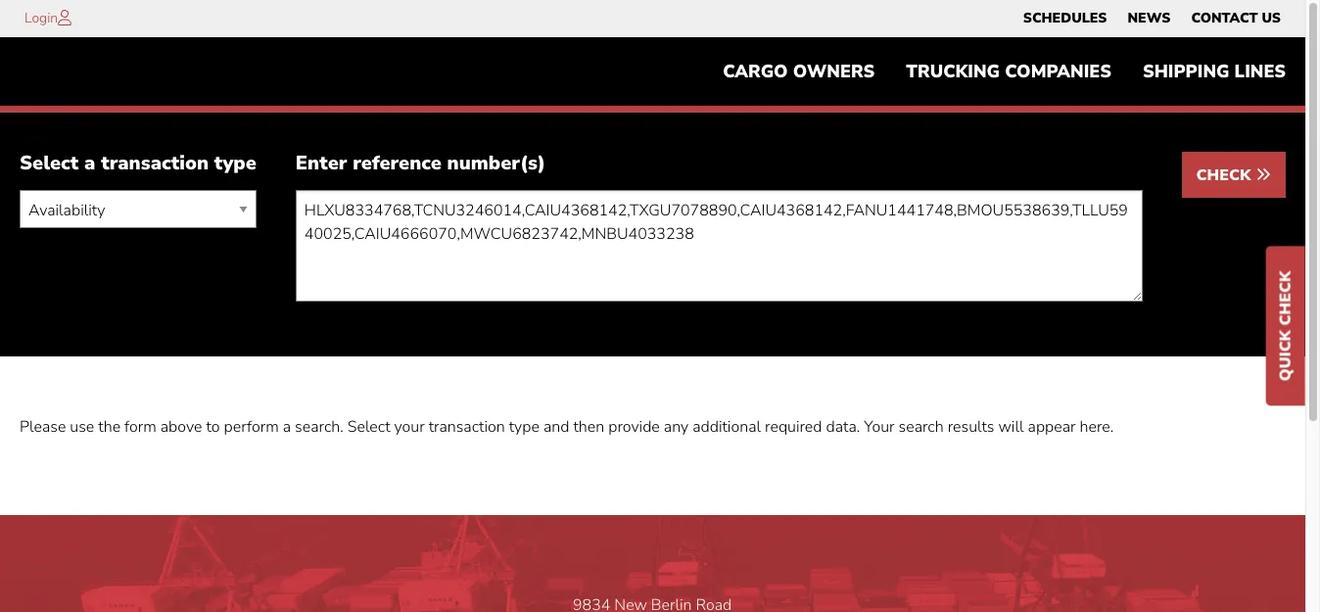 Task type: vqa. For each thing, say whether or not it's contained in the screenshot.
Legal Terms & Privacy Link
no



Task type: describe. For each thing, give the bounding box(es) containing it.
user image
[[58, 10, 72, 25]]

use
[[70, 417, 94, 438]]

contact
[[1192, 9, 1258, 27]]

required
[[765, 417, 822, 438]]

quick check link
[[1267, 246, 1306, 405]]

lines
[[1235, 60, 1286, 83]]

login link
[[24, 9, 58, 27]]

above
[[160, 417, 202, 438]]

trucking companies
[[907, 60, 1112, 83]]

0 vertical spatial type
[[214, 150, 256, 177]]

please use the form above to perform a search. select your transaction type and then provide any additional required data. your search results will appear here.
[[20, 417, 1114, 438]]

menu bar containing schedules
[[1013, 5, 1292, 32]]

your
[[864, 417, 895, 438]]

enter reference number(s)
[[296, 150, 546, 177]]

quick
[[1276, 330, 1297, 381]]

quick check
[[1276, 271, 1297, 381]]

shipping lines
[[1143, 60, 1286, 83]]

companies
[[1005, 60, 1112, 83]]

results
[[948, 417, 995, 438]]

appear
[[1028, 417, 1076, 438]]

cargo owners link
[[707, 52, 891, 91]]

1 horizontal spatial select
[[347, 417, 390, 438]]

provide
[[609, 417, 660, 438]]

trucking companies link
[[891, 52, 1128, 91]]

us
[[1262, 9, 1281, 27]]

reference
[[353, 150, 442, 177]]

schedules link
[[1024, 5, 1107, 32]]

the
[[98, 417, 121, 438]]

1 horizontal spatial transaction
[[429, 417, 505, 438]]



Task type: locate. For each thing, give the bounding box(es) containing it.
1 vertical spatial select
[[347, 417, 390, 438]]

Enter reference number(s) text field
[[296, 190, 1143, 302]]

1 vertical spatial check
[[1276, 271, 1297, 325]]

select
[[20, 150, 79, 177], [347, 417, 390, 438]]

please
[[20, 417, 66, 438]]

a
[[84, 150, 95, 177], [283, 417, 291, 438]]

menu bar containing cargo owners
[[707, 52, 1302, 91]]

here.
[[1080, 417, 1114, 438]]

0 horizontal spatial transaction
[[101, 150, 209, 177]]

1 vertical spatial type
[[509, 417, 540, 438]]

menu bar up shipping
[[1013, 5, 1292, 32]]

1 vertical spatial a
[[283, 417, 291, 438]]

select a transaction type
[[20, 150, 256, 177]]

0 horizontal spatial select
[[20, 150, 79, 177]]

owners
[[793, 60, 875, 83]]

shipping lines link
[[1128, 52, 1302, 91]]

footer
[[0, 515, 1306, 612]]

shipping
[[1143, 60, 1230, 83]]

data.
[[826, 417, 860, 438]]

0 horizontal spatial check
[[1197, 165, 1256, 187]]

schedules
[[1024, 9, 1107, 27]]

news
[[1128, 9, 1171, 27]]

contact us link
[[1192, 5, 1281, 32]]

angle double right image
[[1256, 167, 1272, 183]]

1 vertical spatial menu bar
[[707, 52, 1302, 91]]

type left 'and' at the left of the page
[[509, 417, 540, 438]]

0 vertical spatial transaction
[[101, 150, 209, 177]]

type
[[214, 150, 256, 177], [509, 417, 540, 438]]

menu bar down 'schedules' link
[[707, 52, 1302, 91]]

transaction
[[101, 150, 209, 177], [429, 417, 505, 438]]

1 vertical spatial transaction
[[429, 417, 505, 438]]

search.
[[295, 417, 344, 438]]

check
[[1197, 165, 1256, 187], [1276, 271, 1297, 325]]

your
[[394, 417, 425, 438]]

cargo owners
[[723, 60, 875, 83]]

perform
[[224, 417, 279, 438]]

1 horizontal spatial check
[[1276, 271, 1297, 325]]

0 vertical spatial select
[[20, 150, 79, 177]]

0 vertical spatial menu bar
[[1013, 5, 1292, 32]]

menu bar
[[1013, 5, 1292, 32], [707, 52, 1302, 91]]

will
[[999, 417, 1024, 438]]

and
[[544, 417, 570, 438]]

news link
[[1128, 5, 1171, 32]]

cargo
[[723, 60, 788, 83]]

trucking
[[907, 60, 1000, 83]]

login
[[24, 9, 58, 27]]

1 horizontal spatial a
[[283, 417, 291, 438]]

1 horizontal spatial type
[[509, 417, 540, 438]]

any
[[664, 417, 689, 438]]

search
[[899, 417, 944, 438]]

then
[[574, 417, 605, 438]]

type left enter
[[214, 150, 256, 177]]

to
[[206, 417, 220, 438]]

check inside button
[[1197, 165, 1256, 187]]

0 vertical spatial a
[[84, 150, 95, 177]]

number(s)
[[447, 150, 546, 177]]

0 horizontal spatial a
[[84, 150, 95, 177]]

form
[[125, 417, 156, 438]]

check button
[[1182, 152, 1286, 198]]

contact us
[[1192, 9, 1281, 27]]

enter
[[296, 150, 347, 177]]

0 horizontal spatial type
[[214, 150, 256, 177]]

additional
[[693, 417, 761, 438]]

0 vertical spatial check
[[1197, 165, 1256, 187]]



